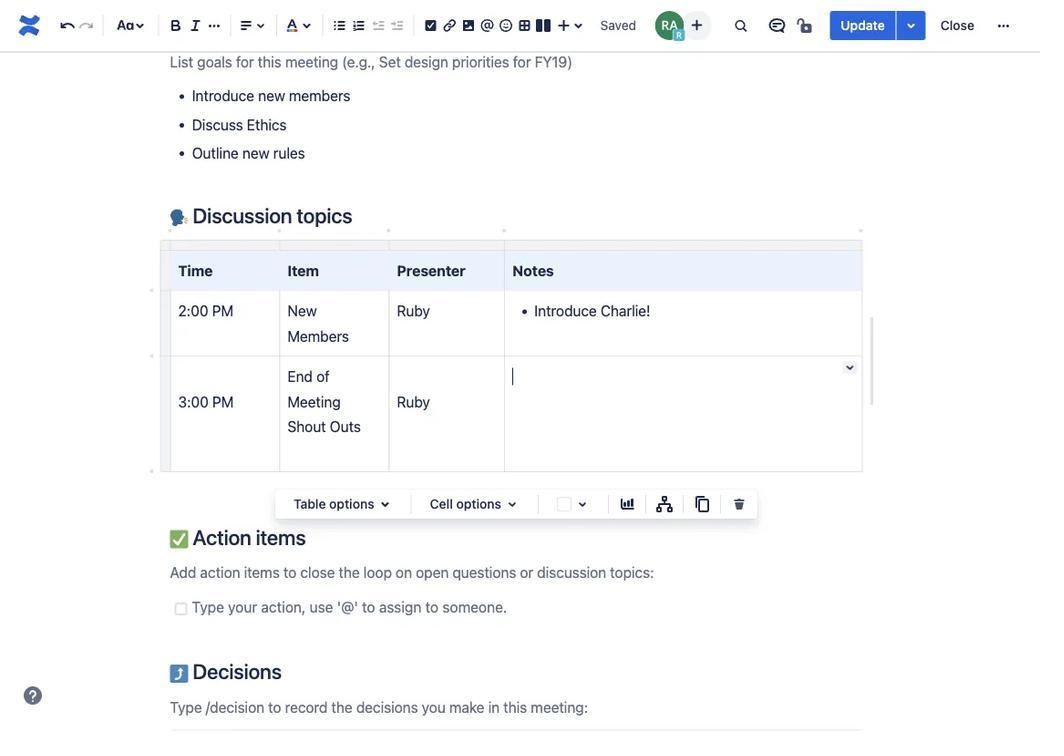 Task type: describe. For each thing, give the bounding box(es) containing it.
more image
[[993, 15, 1015, 36]]

notes
[[513, 262, 554, 279]]

outline new rules
[[192, 144, 305, 162]]

options for table options
[[329, 497, 375, 512]]

outs
[[330, 418, 361, 435]]

new members
[[288, 303, 349, 345]]

introduce for introduce new members
[[192, 87, 255, 104]]

close button
[[930, 11, 986, 40]]

close
[[941, 18, 975, 33]]

ruby anderson image
[[655, 11, 684, 40]]

cell options
[[430, 497, 502, 512]]

discuss
[[192, 116, 243, 133]]

find and replace image
[[730, 15, 752, 36]]

2:00 pm
[[178, 303, 234, 320]]

pm for 2:00 pm
[[212, 303, 234, 320]]

shout
[[288, 418, 326, 435]]

end
[[288, 368, 313, 385]]

outline
[[192, 144, 239, 162]]

more formatting image
[[203, 15, 225, 36]]

cell
[[430, 497, 453, 512]]

expand dropdown menu image for cell options
[[502, 494, 524, 515]]

link image
[[439, 15, 461, 36]]

update
[[841, 18, 886, 33]]

italic ⌘i image
[[185, 15, 207, 36]]

help image
[[22, 685, 44, 707]]

end of meeting shout outs
[[288, 368, 361, 435]]

new for introduce
[[258, 87, 285, 104]]

bold ⌘b image
[[165, 15, 187, 36]]

:speaking_head: image
[[170, 209, 188, 227]]

discussion
[[193, 203, 292, 228]]

:arrow_heading_up: image
[[170, 665, 188, 683]]

remove image
[[729, 494, 751, 515]]

topics
[[297, 203, 353, 228]]

charlie!
[[601, 303, 651, 320]]

mention image
[[477, 15, 498, 36]]

members
[[289, 87, 351, 104]]

editable content region
[[141, 0, 893, 733]]

text styles image
[[115, 15, 136, 36]]

cell background image
[[572, 494, 594, 515]]

time
[[178, 262, 213, 279]]

introduce new members
[[192, 87, 351, 104]]

copy image
[[691, 494, 713, 515]]

options for cell options
[[457, 497, 502, 512]]

update button
[[830, 11, 896, 40]]

indent tab image
[[386, 15, 408, 36]]

outdent ⇧tab image
[[367, 15, 389, 36]]

3:00
[[178, 393, 209, 410]]

saved
[[601, 18, 637, 33]]

adjust update settings image
[[901, 15, 923, 36]]

:speaking_head: image
[[170, 209, 188, 227]]



Task type: vqa. For each thing, say whether or not it's contained in the screenshot.
first
no



Task type: locate. For each thing, give the bounding box(es) containing it.
ruby down presenter
[[397, 303, 430, 320]]

table image
[[514, 15, 536, 36]]

comment icon image
[[767, 15, 788, 36]]

items
[[256, 525, 306, 549]]

expand dropdown menu image left cell
[[375, 494, 396, 515]]

ruby right end of meeting shout outs
[[397, 393, 430, 410]]

add image, video, or file image
[[458, 15, 480, 36]]

new for outline
[[243, 144, 270, 162]]

of
[[317, 368, 330, 385]]

new
[[288, 303, 317, 320]]

pm
[[212, 303, 234, 320], [213, 393, 234, 410]]

1 vertical spatial introduce
[[535, 303, 597, 320]]

:white_check_mark: image
[[170, 530, 188, 549], [170, 530, 188, 549]]

align left image
[[236, 15, 257, 36]]

1 horizontal spatial expand dropdown menu image
[[502, 494, 524, 515]]

layouts image
[[533, 15, 555, 36]]

0 vertical spatial introduce
[[192, 87, 255, 104]]

members
[[288, 328, 349, 345]]

rules
[[273, 144, 305, 162]]

manage connected data image
[[654, 494, 676, 515]]

options right cell
[[457, 497, 502, 512]]

2 options from the left
[[457, 497, 502, 512]]

decisions
[[188, 659, 282, 684]]

bullet list ⌘⇧8 image
[[329, 15, 351, 36]]

action items
[[188, 525, 306, 549]]

2 expand dropdown menu image from the left
[[502, 494, 524, 515]]

options
[[329, 497, 375, 512], [457, 497, 502, 512]]

table
[[294, 497, 326, 512]]

1 vertical spatial pm
[[213, 393, 234, 410]]

expand dropdown menu image left cell background "icon"
[[502, 494, 524, 515]]

undo ⌘z image
[[57, 15, 79, 36]]

2 ruby from the top
[[397, 393, 430, 410]]

2 pm from the top
[[213, 393, 234, 410]]

options inside "popup button"
[[457, 497, 502, 512]]

no restrictions image
[[796, 15, 818, 36]]

new down ethics
[[243, 144, 270, 162]]

1 options from the left
[[329, 497, 375, 512]]

introduce
[[192, 87, 255, 104], [535, 303, 597, 320]]

action
[[193, 525, 252, 549]]

presenter
[[397, 262, 466, 279]]

expand dropdown menu image for table options
[[375, 494, 396, 515]]

ruby
[[397, 303, 430, 320], [397, 393, 430, 410]]

emoji image
[[495, 15, 517, 36]]

1 pm from the top
[[212, 303, 234, 320]]

1 ruby from the top
[[397, 303, 430, 320]]

0 horizontal spatial options
[[329, 497, 375, 512]]

introduce up discuss
[[192, 87, 255, 104]]

1 horizontal spatial options
[[457, 497, 502, 512]]

confluence image
[[15, 11, 44, 40]]

introduce for introduce charlie!
[[535, 303, 597, 320]]

pm right "3:00"
[[213, 393, 234, 410]]

action item image
[[420, 15, 442, 36]]

1 expand dropdown menu image from the left
[[375, 494, 396, 515]]

ethics
[[247, 116, 287, 133]]

pm for 3:00 pm
[[213, 393, 234, 410]]

table options button
[[283, 494, 404, 515]]

expand dropdown menu image
[[375, 494, 396, 515], [502, 494, 524, 515]]

1 horizontal spatial introduce
[[535, 303, 597, 320]]

0 vertical spatial new
[[258, 87, 285, 104]]

:arrow_heading_up: image
[[170, 665, 188, 683]]

new
[[258, 87, 285, 104], [243, 144, 270, 162]]

cell options button
[[419, 494, 531, 515]]

numbered list ⌘⇧7 image
[[348, 15, 370, 36]]

1 vertical spatial new
[[243, 144, 270, 162]]

options inside popup button
[[329, 497, 375, 512]]

0 vertical spatial pm
[[212, 303, 234, 320]]

chart image
[[617, 494, 639, 515]]

meeting
[[288, 393, 341, 410]]

2:00
[[178, 303, 208, 320]]

discuss ethics
[[192, 116, 287, 133]]

invite to edit image
[[686, 14, 708, 36]]

3:00 pm
[[178, 393, 234, 410]]

pm right 2:00
[[212, 303, 234, 320]]

discussion topics
[[188, 203, 353, 228]]

introduce charlie!
[[535, 303, 651, 320]]

options right table
[[329, 497, 375, 512]]

confluence image
[[15, 11, 44, 40]]

introduce down notes
[[535, 303, 597, 320]]

1 vertical spatial ruby
[[397, 393, 430, 410]]

item
[[288, 262, 319, 279]]

0 vertical spatial ruby
[[397, 303, 430, 320]]

table options
[[294, 497, 375, 512]]

new up ethics
[[258, 87, 285, 104]]

redo ⌘⇧z image
[[75, 15, 97, 36]]

0 horizontal spatial introduce
[[192, 87, 255, 104]]

0 horizontal spatial expand dropdown menu image
[[375, 494, 396, 515]]



